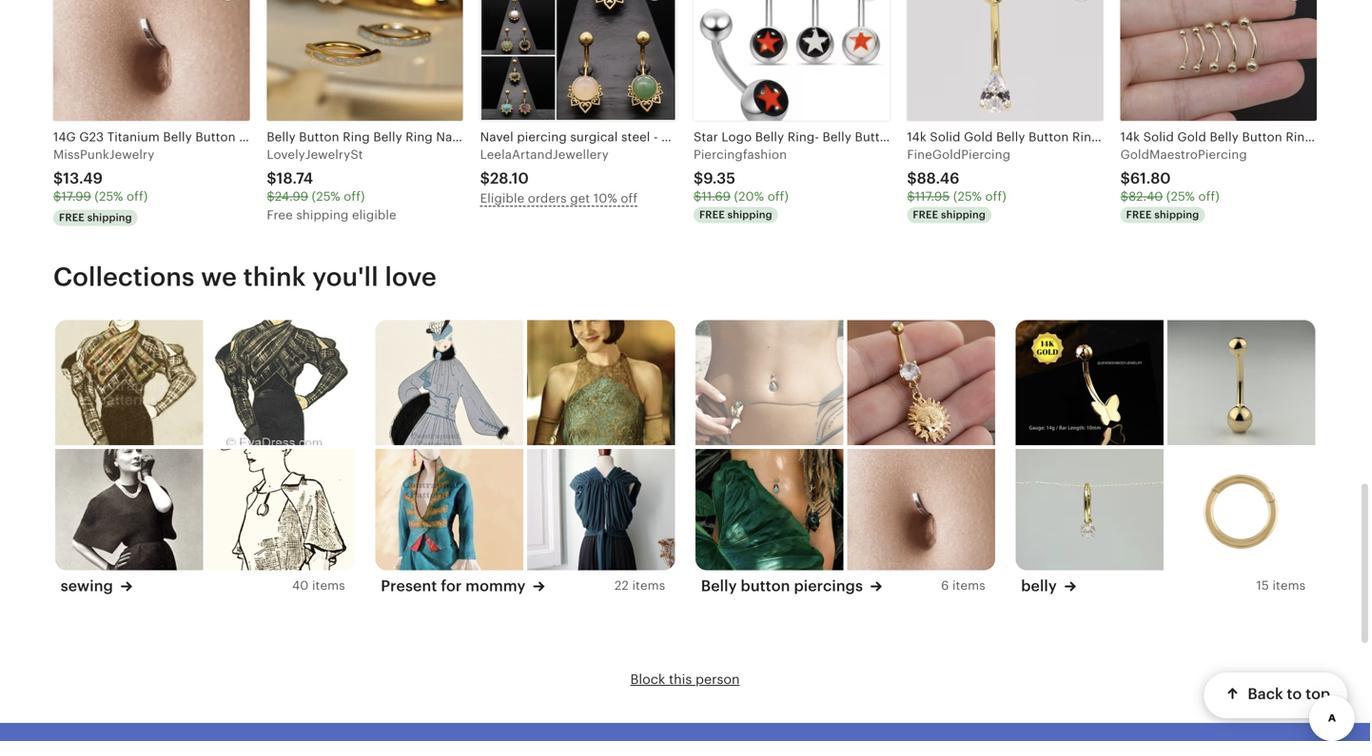 Task type: vqa. For each thing, say whether or not it's contained in the screenshot.
think
yes



Task type: describe. For each thing, give the bounding box(es) containing it.
6 items
[[942, 579, 986, 593]]

this
[[669, 672, 692, 687]]

love
[[385, 262, 437, 292]]

piercing
[[517, 130, 567, 144]]

1913 jacket and skirt sewing pattern. paul poired design with an open neckline and asymmetrical draped skirt image
[[375, 449, 523, 574]]

11.69
[[702, 189, 731, 204]]

s20
[[662, 130, 686, 144]]

1924s lady mary downton abbey dress sewing pattern. fitted lines and a simple, elegant front style. designer: anna mary scott robbins. image
[[527, 320, 675, 445]]

for
[[441, 578, 462, 595]]

collections we think you'll love
[[53, 262, 437, 292]]

think
[[243, 262, 306, 292]]

you'll
[[312, 262, 379, 292]]

block
[[631, 672, 666, 687]]

off) for 61.80
[[1199, 189, 1220, 204]]

eligible orders get 10% off button
[[480, 189, 677, 208]]

items for belly button piercings
[[953, 579, 986, 593]]

1933 jacket-blouse sewing pattern. drop shoulders sleeves. cross neck-scarf. howard greer designer. k.hepburn in "christopher strong" image
[[55, 320, 203, 445]]

piercingfashion
[[694, 147, 787, 162]]

$ inside navel piercing surgical steel - s20 leelaartandjewellery $ 28.10 eligible orders get 10% off
[[480, 170, 490, 187]]

$ up "17.99"
[[53, 170, 63, 187]]

88.46
[[917, 170, 960, 187]]

piercings
[[794, 578, 863, 595]]

$ down finegoldpiercing
[[908, 189, 916, 204]]

1930s-40s timeles dress sewing pattern. raglan flutter sleeves. image
[[207, 449, 355, 574]]

to
[[1287, 686, 1302, 703]]

adira abalone belly ring, teardrop gemstone belly button ring, surgical steel belly bar, boho navel jewelry, belly piercing jewelry image
[[696, 320, 844, 445]]

(25% for 61.80
[[1167, 189, 1196, 204]]

(25% for 13.49
[[95, 189, 123, 204]]

shipping for 9.35
[[728, 209, 773, 221]]

17.99
[[61, 189, 91, 204]]

get
[[570, 191, 590, 206]]

navel
[[480, 130, 514, 144]]

block this person button
[[631, 671, 740, 689]]

goldmaestropiercing $ 61.80 $ 82.40 (25% off) free shipping
[[1121, 147, 1248, 221]]

14k solid gold belly button ring navel piercing round shape two stones externally threaded navel ring barbell belly jewelry piercing jewelry image
[[908, 0, 1104, 121]]

off) for 88.46
[[986, 189, 1007, 204]]

22
[[615, 579, 629, 593]]

1920s jacket sewing pattern erté design. image
[[375, 320, 523, 445]]

back
[[1248, 686, 1284, 703]]

40 items
[[292, 579, 345, 593]]

misspunkjewelry $ 13.49 $ 17.99 (25% off) free shipping
[[53, 147, 155, 223]]

1 horizontal spatial 14g g23 titanium belly button clicker| minimalist navel jewelry| belly hoop| hinged carved belly bar| belly hoop| belly ring 1.6*10/12mm image
[[847, 449, 995, 574]]

top
[[1306, 686, 1331, 703]]

1950s  madame grès straight tunnel sleeves sewing pattern dress. image
[[55, 449, 203, 574]]

surgical
[[571, 130, 618, 144]]

free for 13.49
[[59, 212, 85, 223]]

$ down the misspunkjewelry
[[53, 189, 61, 204]]

items for present for mommy
[[633, 579, 666, 593]]

back to top button
[[1204, 673, 1348, 719]]

misspunkjewelry
[[53, 147, 155, 162]]

28.10
[[490, 170, 529, 187]]

free
[[267, 208, 293, 222]]

navel piercing surgical steel - s20 image
[[480, 0, 677, 121]]

(25% for 88.46
[[954, 189, 982, 204]]

person
[[696, 672, 740, 687]]

star logo belly ring- belly button jewelry- surgical steel navel jewelry- navel barbell- belly button rings- 14g curved barbell image
[[694, 0, 890, 121]]

14k solid gold belly button, threaded navel belly ring, minimalist belly ring, barbell belly ring, classic belly ring, belly barbell image
[[1168, 320, 1316, 445]]

shipping for 88.46
[[941, 209, 986, 221]]

eligible
[[480, 191, 525, 206]]

(25% for 18.74
[[312, 189, 341, 204]]

10%
[[594, 191, 618, 206]]

(20%
[[734, 189, 765, 204]]

present
[[381, 578, 437, 595]]

$ left (20%
[[694, 189, 702, 204]]

61.80
[[1131, 170, 1171, 187]]

14kt solid gold | hoop belly ring | belly button rings | 10k charm | round cz i personalized jewelry | clicker belly hoop i fashion jewelry image
[[1016, 449, 1164, 574]]

15 items
[[1257, 579, 1306, 593]]

$ up the 11.69
[[694, 170, 704, 187]]

navel piercing surgical steel - s20 leelaartandjewellery $ 28.10 eligible orders get 10% off
[[480, 130, 686, 206]]

14k solid gold belly button ring navel  piercing round two balls bar bell threaded bar bell rook piercing eyebrow piercing 18g 16g 14g image
[[1121, 0, 1317, 121]]

82.40
[[1129, 189, 1164, 204]]

mommy
[[466, 578, 526, 595]]

back to top
[[1248, 686, 1331, 703]]



Task type: locate. For each thing, give the bounding box(es) containing it.
collections
[[53, 262, 195, 292]]

9.35
[[704, 170, 736, 187]]

off) inside misspunkjewelry $ 13.49 $ 17.99 (25% off) free shipping
[[127, 189, 148, 204]]

off) for 9.35
[[768, 189, 789, 204]]

steel
[[622, 130, 651, 144]]

shipping inside goldmaestropiercing $ 61.80 $ 82.40 (25% off) free shipping
[[1155, 209, 1200, 221]]

we
[[201, 262, 237, 292]]

$ up 24.99
[[267, 170, 277, 187]]

13.49
[[63, 170, 103, 187]]

2 (25% from the left
[[312, 189, 341, 204]]

$
[[53, 170, 63, 187], [267, 170, 277, 187], [480, 170, 490, 187], [694, 170, 704, 187], [908, 170, 917, 187], [1121, 170, 1131, 187], [53, 189, 61, 204], [267, 189, 275, 204], [694, 189, 702, 204], [908, 189, 916, 204], [1121, 189, 1129, 204]]

finegoldpiercing
[[908, 147, 1011, 162]]

2 off) from the left
[[344, 189, 365, 204]]

belly button ring belly ring navel belly barbell piercing vch nipple piercing rook jewelry minimalist 316l surgical steel opal bar clicker image
[[267, 0, 463, 121]]

off) right (20%
[[768, 189, 789, 204]]

off) down finegoldpiercing
[[986, 189, 1007, 204]]

1 (25% from the left
[[95, 189, 123, 204]]

off) inside piercingfashion $ 9.35 $ 11.69 (20% off) free shipping
[[768, 189, 789, 204]]

sewing
[[61, 578, 113, 595]]

4 (25% from the left
[[1167, 189, 1196, 204]]

off) inside goldmaestropiercing $ 61.80 $ 82.40 (25% off) free shipping
[[1199, 189, 1220, 204]]

40
[[292, 579, 309, 593]]

off) for 18.74
[[344, 189, 365, 204]]

6
[[942, 579, 949, 593]]

finegoldpiercing $ 88.46 $ 117.95 (25% off) free shipping
[[908, 147, 1011, 221]]

off) inside lovelyjewelryst $ 18.74 $ 24.99 (25% off) free shipping eligible
[[344, 189, 365, 204]]

free inside goldmaestropiercing $ 61.80 $ 82.40 (25% off) free shipping
[[1127, 209, 1152, 221]]

off) down goldmaestropiercing
[[1199, 189, 1220, 204]]

$ down goldmaestropiercing
[[1121, 189, 1129, 204]]

shipping down "17.99"
[[87, 212, 132, 223]]

free
[[700, 209, 725, 221], [913, 209, 939, 221], [1127, 209, 1152, 221], [59, 212, 85, 223]]

1 vertical spatial 14g g23 titanium belly button clicker| minimalist navel jewelry| belly hoop| hinged carved belly bar| belly hoop| belly ring 1.6*10/12mm image
[[847, 449, 995, 574]]

shipping down 24.99
[[296, 208, 349, 222]]

shipping for 18.74
[[296, 208, 349, 222]]

lovelyjewelryst $ 18.74 $ 24.99 (25% off) free shipping eligible
[[267, 147, 397, 222]]

4 items from the left
[[1273, 579, 1306, 593]]

14kt solid gold | hoop belly ring |  belly button rings | body jewelry | clicker belly hoop i personalized jewelry image
[[1168, 449, 1316, 574]]

3 off) from the left
[[768, 189, 789, 204]]

block this person
[[631, 672, 740, 687]]

free for 61.80
[[1127, 209, 1152, 221]]

14g g23 titanium belly button clicker| minimalist navel jewelry| belly hoop| hinged carved belly bar| belly hoop| belly ring 1.6*10/12mm image
[[53, 0, 250, 121], [847, 449, 995, 574]]

off) for 13.49
[[127, 189, 148, 204]]

items right 6
[[953, 579, 986, 593]]

$ up free
[[267, 189, 275, 204]]

2 items from the left
[[633, 579, 666, 593]]

shipping
[[296, 208, 349, 222], [728, 209, 773, 221], [941, 209, 986, 221], [1155, 209, 1200, 221], [87, 212, 132, 223]]

shipping down (20%
[[728, 209, 773, 221]]

shipping down 117.95
[[941, 209, 986, 221]]

(25% inside finegoldpiercing $ 88.46 $ 117.95 (25% off) free shipping
[[954, 189, 982, 204]]

22 items
[[615, 579, 666, 593]]

$ up the "eligible"
[[480, 170, 490, 187]]

18.74
[[277, 170, 313, 187]]

free down the 11.69
[[700, 209, 725, 221]]

shipping for 61.80
[[1155, 209, 1200, 221]]

annabelle belly bar with green stone, 316l surgical steel belly button ring size 1.6mm (14g), sexy body piercing jewelry image
[[696, 449, 844, 574]]

lovelyjewelryst
[[267, 147, 363, 162]]

(25% right 24.99
[[312, 189, 341, 204]]

shipping for 13.49
[[87, 212, 132, 223]]

-
[[654, 130, 658, 144]]

(25% inside misspunkjewelry $ 13.49 $ 17.99 (25% off) free shipping
[[95, 189, 123, 204]]

free for 88.46
[[913, 209, 939, 221]]

0 vertical spatial 14g g23 titanium belly button clicker| minimalist navel jewelry| belly hoop| hinged carved belly bar| belly hoop| belly ring 1.6*10/12mm image
[[53, 0, 250, 121]]

(25% inside lovelyjewelryst $ 18.74 $ 24.99 (25% off) free shipping eligible
[[312, 189, 341, 204]]

off) up eligible
[[344, 189, 365, 204]]

free inside finegoldpiercing $ 88.46 $ 117.95 (25% off) free shipping
[[913, 209, 939, 221]]

free for 9.35
[[700, 209, 725, 221]]

(25%
[[95, 189, 123, 204], [312, 189, 341, 204], [954, 189, 982, 204], [1167, 189, 1196, 204]]

5 off) from the left
[[1199, 189, 1220, 204]]

free down "17.99"
[[59, 212, 85, 223]]

sun belly ring,flower belly ring, belly button ring, body jewelry, belly ring, best gift for her, belly ring image
[[847, 320, 995, 445]]

items right the 22
[[633, 579, 666, 593]]

shipping inside piercingfashion $ 9.35 $ 11.69 (20% off) free shipping
[[728, 209, 773, 221]]

items right 40
[[312, 579, 345, 593]]

goldmaestropiercing
[[1121, 147, 1248, 162]]

free inside piercingfashion $ 9.35 $ 11.69 (20% off) free shipping
[[700, 209, 725, 221]]

(25% down 88.46
[[954, 189, 982, 204]]

off)
[[127, 189, 148, 204], [344, 189, 365, 204], [768, 189, 789, 204], [986, 189, 1007, 204], [1199, 189, 1220, 204]]

items right 15 on the right bottom
[[1273, 579, 1306, 593]]

piercingfashion $ 9.35 $ 11.69 (20% off) free shipping
[[694, 147, 789, 221]]

free down 117.95
[[913, 209, 939, 221]]

4 off) from the left
[[986, 189, 1007, 204]]

belly button piercings
[[701, 578, 863, 595]]

0 horizontal spatial 14g g23 titanium belly button clicker| minimalist navel jewelry| belly hoop| hinged carved belly bar| belly hoop| belly ring 1.6*10/12mm image
[[53, 0, 250, 121]]

15
[[1257, 579, 1270, 593]]

(25% right 82.40
[[1167, 189, 1196, 204]]

items for sewing
[[312, 579, 345, 593]]

24.99
[[275, 189, 309, 204]]

belly
[[701, 578, 737, 595]]

free down 82.40
[[1127, 209, 1152, 221]]

1933 katharine hepburn jacket digital pattern set a by evadress image
[[207, 320, 355, 445]]

off) inside finegoldpiercing $ 88.46 $ 117.95 (25% off) free shipping
[[986, 189, 1007, 204]]

(25% inside goldmaestropiercing $ 61.80 $ 82.40 (25% off) free shipping
[[1167, 189, 1196, 204]]

off) down the misspunkjewelry
[[127, 189, 148, 204]]

eligible
[[352, 208, 397, 222]]

off
[[621, 191, 638, 206]]

free inside misspunkjewelry $ 13.49 $ 17.99 (25% off) free shipping
[[59, 212, 85, 223]]

1 items from the left
[[312, 579, 345, 593]]

shipping inside finegoldpiercing $ 88.46 $ 117.95 (25% off) free shipping
[[941, 209, 986, 221]]

shipping inside lovelyjewelryst $ 18.74 $ 24.99 (25% off) free shipping eligible
[[296, 208, 349, 222]]

(25% down 13.49
[[95, 189, 123, 204]]

belly
[[1022, 578, 1058, 595]]

14k solid gold butterfly belly button ring/dainty navel piercing/navel ring/belly ring/belly piercing jewelry 14g/valentines gifts for her image
[[1016, 320, 1164, 445]]

1 off) from the left
[[127, 189, 148, 204]]

1939 updated claire mccardell blouse pdf sewing pattern gathered design. turnaround top s-m-l size image
[[527, 449, 675, 574]]

$ up 117.95
[[908, 170, 917, 187]]

shipping inside misspunkjewelry $ 13.49 $ 17.99 (25% off) free shipping
[[87, 212, 132, 223]]

items
[[312, 579, 345, 593], [633, 579, 666, 593], [953, 579, 986, 593], [1273, 579, 1306, 593]]

present for mommy
[[381, 578, 526, 595]]

leelaartandjewellery
[[480, 147, 609, 162]]

$ up 82.40
[[1121, 170, 1131, 187]]

3 items from the left
[[953, 579, 986, 593]]

button
[[741, 578, 791, 595]]

shipping down 82.40
[[1155, 209, 1200, 221]]

items for belly
[[1273, 579, 1306, 593]]

117.95
[[916, 189, 950, 204]]

orders
[[528, 191, 567, 206]]

3 (25% from the left
[[954, 189, 982, 204]]



